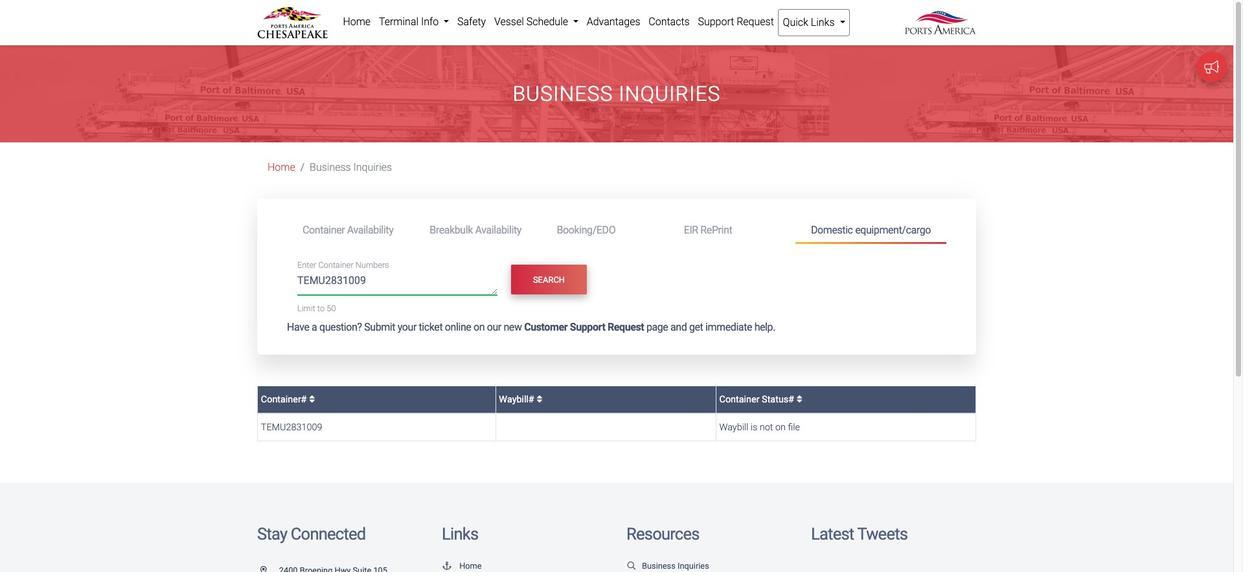 Task type: locate. For each thing, give the bounding box(es) containing it.
search
[[533, 275, 565, 285]]

0 vertical spatial request
[[737, 16, 774, 28]]

on left the "our"
[[473, 321, 485, 334]]

0 horizontal spatial sort image
[[309, 395, 315, 404]]

container inside container availability link
[[302, 224, 345, 236]]

eir
[[684, 224, 698, 236]]

waybill# link
[[499, 394, 543, 405]]

container availability link
[[287, 219, 414, 242]]

1 horizontal spatial on
[[775, 422, 786, 433]]

domestic equipment/cargo link
[[795, 219, 946, 244]]

0 vertical spatial business
[[513, 82, 613, 106]]

2 horizontal spatial home
[[459, 562, 482, 572]]

sort image
[[309, 395, 315, 404], [537, 395, 543, 404], [797, 395, 802, 404]]

1 horizontal spatial support
[[698, 16, 734, 28]]

home link
[[339, 9, 375, 35], [268, 162, 295, 174], [442, 562, 482, 572]]

2 horizontal spatial business
[[642, 562, 675, 572]]

availability
[[347, 224, 393, 236], [475, 224, 521, 236]]

0 horizontal spatial support
[[570, 321, 605, 334]]

inquiries
[[619, 82, 721, 106], [353, 162, 392, 174], [677, 562, 709, 572]]

links
[[811, 16, 835, 29], [442, 525, 478, 544]]

support right contacts
[[698, 16, 734, 28]]

sort image inside container status# link
[[797, 395, 802, 404]]

numbers
[[356, 261, 389, 270]]

1 vertical spatial links
[[442, 525, 478, 544]]

search button
[[511, 265, 587, 295]]

request
[[737, 16, 774, 28], [608, 321, 644, 334]]

2 availability from the left
[[475, 224, 521, 236]]

2 vertical spatial container
[[719, 394, 760, 405]]

have a question? submit your ticket online on our new customer support request page and get immediate help.
[[287, 321, 775, 334]]

availability inside "link"
[[475, 224, 521, 236]]

container up enter
[[302, 224, 345, 236]]

support right customer
[[570, 321, 605, 334]]

quick links link
[[778, 9, 850, 36]]

customer support request link
[[524, 321, 644, 334]]

1 vertical spatial business
[[310, 162, 351, 174]]

links up 'anchor' icon
[[442, 525, 478, 544]]

1 horizontal spatial request
[[737, 16, 774, 28]]

container status#
[[719, 394, 797, 405]]

status#
[[762, 394, 794, 405]]

0 horizontal spatial home
[[268, 162, 295, 174]]

2 vertical spatial home
[[459, 562, 482, 572]]

business inquiries
[[513, 82, 721, 106], [310, 162, 392, 174], [642, 562, 709, 572]]

sort image inside waybill# link
[[537, 395, 543, 404]]

tweets
[[857, 525, 908, 544]]

your
[[398, 321, 416, 334]]

equipment/cargo
[[855, 224, 931, 236]]

contacts link
[[644, 9, 694, 35]]

1 vertical spatial container
[[318, 261, 354, 270]]

container
[[302, 224, 345, 236], [318, 261, 354, 270], [719, 394, 760, 405]]

breakbulk availability
[[430, 224, 521, 236]]

0 horizontal spatial availability
[[347, 224, 393, 236]]

help.
[[754, 321, 775, 334]]

have
[[287, 321, 309, 334]]

0 vertical spatial home
[[343, 16, 371, 28]]

container right enter
[[318, 261, 354, 270]]

0 horizontal spatial on
[[473, 321, 485, 334]]

domestic equipment/cargo
[[811, 224, 931, 236]]

1 horizontal spatial sort image
[[537, 395, 543, 404]]

1 sort image from the left
[[309, 395, 315, 404]]

booking/edo link
[[541, 219, 668, 242]]

container for container availability
[[302, 224, 345, 236]]

1 vertical spatial support
[[570, 321, 605, 334]]

home
[[343, 16, 371, 28], [268, 162, 295, 174], [459, 562, 482, 572]]

0 horizontal spatial home link
[[268, 162, 295, 174]]

links right the quick
[[811, 16, 835, 29]]

container for container status#
[[719, 394, 760, 405]]

1 vertical spatial request
[[608, 321, 644, 334]]

1 vertical spatial home
[[268, 162, 295, 174]]

1 horizontal spatial availability
[[475, 224, 521, 236]]

0 vertical spatial container
[[302, 224, 345, 236]]

availability for breakbulk availability
[[475, 224, 521, 236]]

1 horizontal spatial home
[[343, 16, 371, 28]]

2 horizontal spatial home link
[[442, 562, 482, 572]]

request left the quick
[[737, 16, 774, 28]]

on
[[473, 321, 485, 334], [775, 422, 786, 433]]

customer
[[524, 321, 568, 334]]

business inquiries link
[[626, 562, 709, 572]]

terminal info
[[379, 16, 441, 28]]

on left file
[[775, 422, 786, 433]]

3 sort image from the left
[[797, 395, 802, 404]]

quick links
[[783, 16, 837, 29]]

new
[[504, 321, 522, 334]]

is
[[751, 422, 757, 433]]

2 vertical spatial business
[[642, 562, 675, 572]]

0 horizontal spatial links
[[442, 525, 478, 544]]

stay
[[257, 525, 287, 544]]

availability right breakbulk
[[475, 224, 521, 236]]

1 availability from the left
[[347, 224, 393, 236]]

business
[[513, 82, 613, 106], [310, 162, 351, 174], [642, 562, 675, 572]]

to
[[317, 304, 325, 313]]

limit
[[297, 304, 315, 313]]

2 vertical spatial home link
[[442, 562, 482, 572]]

quick
[[783, 16, 808, 29]]

50
[[327, 304, 336, 313]]

waybill
[[719, 422, 748, 433]]

1 vertical spatial home link
[[268, 162, 295, 174]]

container availability
[[302, 224, 393, 236]]

0 vertical spatial home link
[[339, 9, 375, 35]]

container up waybill
[[719, 394, 760, 405]]

vessel schedule
[[494, 16, 571, 28]]

waybill#
[[499, 394, 537, 405]]

2 horizontal spatial sort image
[[797, 395, 802, 404]]

2 vertical spatial business inquiries
[[642, 562, 709, 572]]

0 vertical spatial business inquiries
[[513, 82, 721, 106]]

schedule
[[526, 16, 568, 28]]

sort image inside container# 'link'
[[309, 395, 315, 404]]

temu2831009
[[261, 422, 322, 433]]

2 sort image from the left
[[537, 395, 543, 404]]

support
[[698, 16, 734, 28], [570, 321, 605, 334]]

container status# link
[[719, 394, 802, 405]]

ticket
[[419, 321, 443, 334]]

availability up numbers
[[347, 224, 393, 236]]

0 vertical spatial links
[[811, 16, 835, 29]]

request left page
[[608, 321, 644, 334]]

sort image for container#
[[309, 395, 315, 404]]

support request
[[698, 16, 774, 28]]



Task type: describe. For each thing, give the bounding box(es) containing it.
breakbulk
[[430, 224, 473, 236]]

resources
[[626, 525, 699, 544]]

submit
[[364, 321, 395, 334]]

1 horizontal spatial links
[[811, 16, 835, 29]]

terminal info link
[[375, 9, 453, 35]]

get
[[689, 321, 703, 334]]

anchor image
[[442, 563, 452, 571]]

1 vertical spatial inquiries
[[353, 162, 392, 174]]

waybill is not on file
[[719, 422, 800, 433]]

0 horizontal spatial request
[[608, 321, 644, 334]]

file
[[788, 422, 800, 433]]

availability for container availability
[[347, 224, 393, 236]]

terminal
[[379, 16, 418, 28]]

1 horizontal spatial business
[[513, 82, 613, 106]]

advantages link
[[583, 9, 644, 35]]

vessel
[[494, 16, 524, 28]]

request inside 'support request' link
[[737, 16, 774, 28]]

not
[[760, 422, 773, 433]]

our
[[487, 321, 501, 334]]

1 vertical spatial business inquiries
[[310, 162, 392, 174]]

0 vertical spatial on
[[473, 321, 485, 334]]

advantages
[[587, 16, 640, 28]]

page
[[646, 321, 668, 334]]

safety
[[457, 16, 486, 28]]

breakbulk availability link
[[414, 219, 541, 242]]

Enter Container Numbers text field
[[297, 273, 497, 295]]

latest tweets
[[811, 525, 908, 544]]

safety link
[[453, 9, 490, 35]]

1 vertical spatial on
[[775, 422, 786, 433]]

2 vertical spatial inquiries
[[677, 562, 709, 572]]

online
[[445, 321, 471, 334]]

vessel schedule link
[[490, 9, 583, 35]]

enter container numbers
[[297, 261, 389, 270]]

0 vertical spatial support
[[698, 16, 734, 28]]

container# link
[[261, 394, 315, 405]]

support request link
[[694, 9, 778, 35]]

enter
[[297, 261, 316, 270]]

sort image for waybill#
[[537, 395, 543, 404]]

booking/edo
[[557, 224, 616, 236]]

contacts
[[649, 16, 690, 28]]

1 horizontal spatial home link
[[339, 9, 375, 35]]

search image
[[626, 563, 637, 571]]

a
[[312, 321, 317, 334]]

latest
[[811, 525, 854, 544]]

0 vertical spatial inquiries
[[619, 82, 721, 106]]

0 horizontal spatial business
[[310, 162, 351, 174]]

connected
[[291, 525, 366, 544]]

container#
[[261, 394, 309, 405]]

map marker alt image
[[260, 568, 277, 573]]

eir reprint
[[684, 224, 732, 236]]

info
[[421, 16, 439, 28]]

question?
[[319, 321, 362, 334]]

and
[[670, 321, 687, 334]]

reprint
[[700, 224, 732, 236]]

sort image for container status#
[[797, 395, 802, 404]]

immediate
[[705, 321, 752, 334]]

limit to 50
[[297, 304, 336, 313]]

domestic
[[811, 224, 853, 236]]

eir reprint link
[[668, 219, 795, 242]]

stay connected
[[257, 525, 366, 544]]



Task type: vqa. For each thing, say whether or not it's contained in the screenshot.
terminal info
yes



